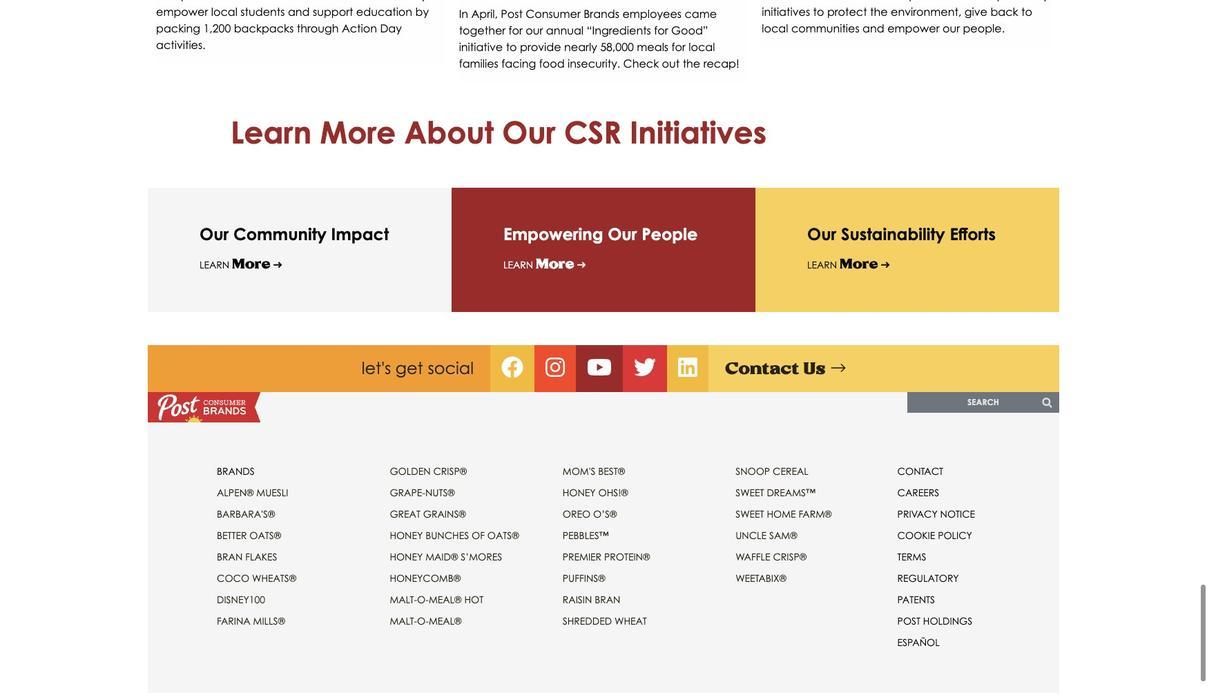 Task type: locate. For each thing, give the bounding box(es) containing it.
to
[[430, 0, 441, 2], [814, 5, 825, 19], [1022, 5, 1033, 19], [506, 40, 517, 54]]

long arrow right image inside contact us link
[[831, 361, 846, 377]]

1 vertical spatial sweet
[[736, 509, 765, 520]]

2 more from the left
[[536, 256, 575, 272]]

post inside post partnered with greater twin cities united way to empower local students and support education by packing 1,200 backpacks through action day activities.
[[156, 0, 178, 2]]

the down latest
[[871, 5, 888, 19]]

0 horizontal spatial learn more
[[200, 256, 271, 272]]

malt- down honeycomb® link at the bottom
[[390, 594, 417, 606]]

sweet dreams™
[[736, 487, 816, 499]]

grape-nuts® link
[[390, 487, 455, 499]]

learn more for our sustainability efforts
[[808, 256, 879, 272]]

best®
[[599, 466, 625, 477]]

oreo o's® link
[[563, 509, 617, 520]]

honey ohs!® link
[[563, 487, 629, 499]]

1 meal® from the top
[[429, 594, 462, 606]]

for
[[509, 23, 523, 37], [654, 23, 669, 37], [672, 40, 686, 54]]

community
[[234, 224, 327, 245]]

1 vertical spatial malt-
[[390, 616, 417, 627]]

malt- down malt-o-meal® hot link
[[390, 616, 417, 627]]

social inside "hear about post's latest corporate social responsibility initiatives to protect the environment, give back to local communities and empower our people."
[[949, 0, 980, 2]]

0 horizontal spatial empower
[[156, 5, 208, 19]]

for up provide
[[509, 23, 523, 37]]

post down patents link
[[898, 616, 921, 627]]

empower inside "hear about post's latest corporate social responsibility initiatives to protect the environment, give back to local communities and empower our people."
[[888, 22, 940, 35]]

better
[[217, 530, 247, 542]]

more left long arrow right image
[[232, 256, 271, 272]]

1 horizontal spatial learn more
[[504, 256, 575, 272]]

more for community
[[232, 256, 271, 272]]

sweet for sweet dreams™
[[736, 487, 765, 499]]

hear about post's latest corporate social responsibility initiatives to protect the environment, give back to local communities and empower our people.
[[762, 0, 1049, 35]]

0 horizontal spatial learn
[[200, 259, 230, 271]]

0 vertical spatial malt-
[[390, 594, 417, 606]]

long arrow right image for our
[[578, 261, 586, 271]]

0 vertical spatial meal®
[[429, 594, 462, 606]]

protect
[[828, 5, 868, 19]]

crisp® down sam®
[[773, 551, 807, 563]]

0 horizontal spatial post
[[156, 0, 178, 2]]

0 vertical spatial social
[[949, 0, 980, 2]]

2 horizontal spatial learn
[[808, 259, 838, 271]]

1 more from the left
[[232, 256, 271, 272]]

post up packing
[[156, 0, 178, 2]]

2 sweet from the top
[[736, 509, 765, 520]]

long arrow right image down empowering our people
[[578, 261, 586, 271]]

great grains® link
[[390, 509, 466, 520]]

contact us link
[[725, 359, 846, 378]]

1 vertical spatial bran
[[595, 594, 621, 606]]

initiatives
[[762, 5, 811, 19]]

bran down better
[[217, 551, 243, 563]]

1 horizontal spatial the
[[871, 5, 888, 19]]

sweet up uncle at the bottom of the page
[[736, 509, 765, 520]]

meal® down malt-o-meal® hot on the bottom left of page
[[429, 616, 462, 627]]

empower down environment,
[[888, 22, 940, 35]]

honey up honey at the bottom of page
[[390, 530, 423, 542]]

2 oats® from the left
[[488, 530, 519, 542]]

waffle crisp®
[[736, 551, 807, 563]]

alpen® muesli link
[[217, 487, 288, 499]]

1 horizontal spatial social
[[949, 0, 980, 2]]

cookie policy
[[898, 530, 973, 542]]

back
[[991, 5, 1019, 19]]

1 horizontal spatial post
[[501, 7, 523, 20]]

linkedin image
[[678, 361, 698, 377]]

snoop cereal
[[736, 466, 809, 477]]

0 vertical spatial brands
[[584, 7, 620, 20]]

2 learn from the left
[[504, 259, 534, 271]]

great
[[390, 509, 421, 520]]

2 horizontal spatial local
[[762, 22, 789, 35]]

0 horizontal spatial the
[[683, 56, 701, 70]]

crisp®
[[433, 466, 467, 477], [773, 551, 807, 563]]

1 vertical spatial post
[[501, 7, 523, 20]]

2 o- from the top
[[417, 616, 429, 627]]

contact up careers
[[898, 466, 944, 477]]

2 malt- from the top
[[390, 616, 417, 627]]

post consumer brands image
[[148, 392, 261, 423]]

0 horizontal spatial honey
[[390, 530, 423, 542]]

waffle
[[736, 551, 771, 563]]

sweet down snoop
[[736, 487, 765, 499]]

more for sustainability
[[840, 256, 879, 272]]

twin
[[308, 0, 331, 2]]

contact for contact us
[[725, 359, 800, 378]]

long arrow right image
[[578, 261, 586, 271], [882, 261, 890, 271], [831, 361, 846, 377]]

0 horizontal spatial bran
[[217, 551, 243, 563]]

and down greater
[[288, 5, 310, 19]]

to up 'facing'
[[506, 40, 517, 54]]

s'mores
[[461, 551, 502, 563]]

0 horizontal spatial our
[[526, 23, 543, 37]]

3 more from the left
[[840, 256, 879, 272]]

our inside in april, post consumer brands employees came together for our annual "ingredients for good" initiative to provide nearly 58,000 meals for local families facing food insecurity. check out the recap!
[[526, 23, 543, 37]]

empower inside post partnered with greater twin cities united way to empower local students and support education by packing 1,200 backpacks through action day activities.
[[156, 5, 208, 19]]

2 horizontal spatial post
[[898, 616, 921, 627]]

post
[[156, 0, 178, 2], [501, 7, 523, 20], [898, 616, 921, 627]]

notice
[[941, 509, 976, 520]]

bran up shredded wheat "link"
[[595, 594, 621, 606]]

more down empowering
[[536, 256, 575, 272]]

1 vertical spatial meal®
[[429, 616, 462, 627]]

2 horizontal spatial learn more
[[808, 256, 879, 272]]

cookie
[[898, 530, 936, 542]]

our community impact
[[200, 224, 389, 245]]

mom's best® link
[[563, 466, 625, 477]]

learn for empowering our people
[[504, 259, 534, 271]]

1 horizontal spatial long arrow right image
[[831, 361, 846, 377]]

0 vertical spatial bran
[[217, 551, 243, 563]]

facing
[[502, 56, 536, 70]]

learn more left long arrow right image
[[200, 256, 271, 272]]

the
[[871, 5, 888, 19], [683, 56, 701, 70]]

malt- for malt-o-meal® hot
[[390, 594, 417, 606]]

hear
[[762, 0, 788, 2]]

0 horizontal spatial social
[[428, 359, 474, 379]]

social right get
[[428, 359, 474, 379]]

3 learn more from the left
[[808, 256, 879, 272]]

barbara's® link
[[217, 509, 275, 520]]

1 horizontal spatial crisp®
[[773, 551, 807, 563]]

1 horizontal spatial our
[[943, 22, 960, 35]]

coco
[[217, 573, 250, 585]]

1 horizontal spatial honey
[[563, 487, 596, 499]]

local inside post partnered with greater twin cities united way to empower local students and support education by packing 1,200 backpacks through action day activities.
[[211, 5, 238, 19]]

1 malt- from the top
[[390, 594, 417, 606]]

1 learn from the left
[[200, 259, 230, 271]]

0 vertical spatial the
[[871, 5, 888, 19]]

0 horizontal spatial more
[[232, 256, 271, 272]]

1 horizontal spatial contact
[[898, 466, 944, 477]]

0 vertical spatial contact
[[725, 359, 800, 378]]

the right out
[[683, 56, 701, 70]]

post's
[[827, 0, 857, 2]]

students
[[241, 5, 285, 19]]

0 vertical spatial and
[[288, 5, 310, 19]]

contact left us
[[725, 359, 800, 378]]

meal® left hot
[[429, 594, 462, 606]]

weetabix® link
[[736, 573, 787, 585]]

post right april,
[[501, 7, 523, 20]]

about
[[791, 0, 824, 2]]

barbara's®
[[217, 509, 275, 520]]

puffins® link
[[563, 573, 606, 585]]

efforts
[[950, 224, 996, 245]]

0 vertical spatial post
[[156, 0, 178, 2]]

sweet dreams™ link
[[736, 487, 816, 499]]

post inside in april, post consumer brands employees came together for our annual "ingredients for good" initiative to provide nearly 58,000 meals for local families facing food insecurity. check out the recap!
[[501, 7, 523, 20]]

local inside "hear about post's latest corporate social responsibility initiatives to protect the environment, give back to local communities and empower our people."
[[762, 22, 789, 35]]

instagram image
[[546, 361, 565, 377]]

honey
[[390, 551, 423, 563]]

learn more down empowering
[[504, 256, 575, 272]]

bran flakes link
[[217, 551, 277, 563]]

our up provide
[[526, 23, 543, 37]]

crisp® up nuts® in the left of the page
[[433, 466, 467, 477]]

check
[[624, 56, 659, 70]]

for up out
[[672, 40, 686, 54]]

social up "give"
[[949, 0, 980, 2]]

0 horizontal spatial brands
[[217, 466, 255, 477]]

o- down honeycomb® on the left of the page
[[417, 594, 429, 606]]

0 horizontal spatial and
[[288, 5, 310, 19]]

1 horizontal spatial for
[[654, 23, 669, 37]]

1 o- from the top
[[417, 594, 429, 606]]

2 vertical spatial post
[[898, 616, 921, 627]]

raisin bran
[[563, 594, 621, 606]]

terms link
[[898, 551, 927, 563]]

uncle sam®
[[736, 530, 798, 542]]

our down environment,
[[943, 22, 960, 35]]

contact link
[[898, 466, 944, 477]]

maid®
[[426, 551, 458, 563]]

social
[[949, 0, 980, 2], [428, 359, 474, 379]]

premier protein®
[[563, 551, 650, 563]]

0 vertical spatial crisp®
[[433, 466, 467, 477]]

1 vertical spatial the
[[683, 56, 701, 70]]

0 horizontal spatial oats®
[[250, 530, 281, 542]]

local down good"
[[689, 40, 715, 54]]

1 horizontal spatial learn
[[504, 259, 534, 271]]

0 vertical spatial o-
[[417, 594, 429, 606]]

2 vertical spatial local
[[689, 40, 715, 54]]

local down initiatives
[[762, 22, 789, 35]]

1 learn more from the left
[[200, 256, 271, 272]]

empower up packing
[[156, 5, 208, 19]]

o's®
[[594, 509, 617, 520]]

local inside in april, post consumer brands employees came together for our annual "ingredients for good" initiative to provide nearly 58,000 meals for local families facing food insecurity. check out the recap!
[[689, 40, 715, 54]]

more
[[320, 114, 396, 150]]

honey down the mom's
[[563, 487, 596, 499]]

3 learn from the left
[[808, 259, 838, 271]]

packing
[[156, 22, 200, 35]]

mills®
[[253, 616, 285, 627]]

1 horizontal spatial and
[[863, 22, 885, 35]]

0 vertical spatial sweet
[[736, 487, 765, 499]]

1 horizontal spatial local
[[689, 40, 715, 54]]

1 vertical spatial contact
[[898, 466, 944, 477]]

farm®
[[799, 509, 832, 520]]

snoop cereal link
[[736, 466, 809, 477]]

brands up alpen®
[[217, 466, 255, 477]]

the inside "hear about post's latest corporate social responsibility initiatives to protect the environment, give back to local communities and empower our people."
[[871, 5, 888, 19]]

april,
[[472, 7, 498, 20]]

0 horizontal spatial long arrow right image
[[578, 261, 586, 271]]

long arrow right image for sustainability
[[882, 261, 890, 271]]

1 horizontal spatial empower
[[888, 22, 940, 35]]

grape-
[[390, 487, 426, 499]]

nearly
[[565, 40, 597, 54]]

to right the way
[[430, 0, 441, 2]]

brands up "ingredients
[[584, 7, 620, 20]]

wheat
[[615, 616, 647, 627]]

brands inside in april, post consumer brands employees came together for our annual "ingredients for good" initiative to provide nearly 58,000 meals for local families facing food insecurity. check out the recap!
[[584, 7, 620, 20]]

1 sweet from the top
[[736, 487, 765, 499]]

local up 1,200
[[211, 5, 238, 19]]

and down latest
[[863, 22, 885, 35]]

day
[[380, 22, 402, 35]]

2 horizontal spatial more
[[840, 256, 879, 272]]

long arrow right image
[[274, 261, 282, 271]]

for up meals
[[654, 23, 669, 37]]

1 vertical spatial o-
[[417, 616, 429, 627]]

1 vertical spatial honey
[[390, 530, 423, 542]]

oats® up 'flakes'
[[250, 530, 281, 542]]

2 learn more from the left
[[504, 256, 575, 272]]

local
[[211, 5, 238, 19], [762, 22, 789, 35], [689, 40, 715, 54]]

our inside "hear about post's latest corporate social responsibility initiatives to protect the environment, give back to local communities and empower our people."
[[943, 22, 960, 35]]

0 vertical spatial local
[[211, 5, 238, 19]]

weetabix®
[[736, 573, 787, 585]]

1 horizontal spatial more
[[536, 256, 575, 272]]

Search text field
[[908, 392, 1060, 413]]

1 horizontal spatial oats®
[[488, 530, 519, 542]]

0 horizontal spatial contact
[[725, 359, 800, 378]]

1 vertical spatial crisp®
[[773, 551, 807, 563]]

long arrow right image right us
[[831, 361, 846, 377]]

shredded wheat link
[[563, 616, 647, 627]]

1 vertical spatial local
[[762, 22, 789, 35]]

oats® right of
[[488, 530, 519, 542]]

2 meal® from the top
[[429, 616, 462, 627]]

o- down malt-o-meal® hot on the bottom left of page
[[417, 616, 429, 627]]

meal®
[[429, 594, 462, 606], [429, 616, 462, 627]]

2 horizontal spatial long arrow right image
[[882, 261, 890, 271]]

0 vertical spatial empower
[[156, 5, 208, 19]]

learn more down sustainability
[[808, 256, 879, 272]]

1 vertical spatial and
[[863, 22, 885, 35]]

0 horizontal spatial crisp®
[[433, 466, 467, 477]]

0 vertical spatial honey
[[563, 487, 596, 499]]

uncle
[[736, 530, 767, 542]]

food
[[539, 56, 565, 70]]

honeycomb®
[[390, 573, 461, 585]]

home
[[767, 509, 796, 520]]

to inside post partnered with greater twin cities united way to empower local students and support education by packing 1,200 backpacks through action day activities.
[[430, 0, 441, 2]]

0 horizontal spatial local
[[211, 5, 238, 19]]

1 horizontal spatial brands
[[584, 7, 620, 20]]

more down sustainability
[[840, 256, 879, 272]]

provide
[[520, 40, 561, 54]]

support
[[313, 5, 353, 19]]

"ingredients
[[587, 23, 651, 37]]

initiative
[[459, 40, 503, 54]]

crisp® for waffle crisp®
[[773, 551, 807, 563]]

1 vertical spatial brands
[[217, 466, 255, 477]]

long arrow right image down sustainability
[[882, 261, 890, 271]]

1 vertical spatial empower
[[888, 22, 940, 35]]

environment,
[[891, 5, 962, 19]]

more
[[232, 256, 271, 272], [536, 256, 575, 272], [840, 256, 879, 272]]



Task type: describe. For each thing, give the bounding box(es) containing it.
pebbles™
[[563, 530, 609, 542]]

cities
[[334, 0, 363, 2]]

to down about in the right of the page
[[814, 5, 825, 19]]

and inside "hear about post's latest corporate social responsibility initiatives to protect the environment, give back to local communities and empower our people."
[[863, 22, 885, 35]]

latest
[[860, 0, 889, 2]]

español
[[898, 637, 940, 649]]

malt-o-meal® hot link
[[390, 594, 484, 606]]

patents
[[898, 594, 936, 606]]

honey ohs!®
[[563, 487, 629, 499]]

honey bunches of oats®
[[390, 530, 519, 542]]

learn more for our community impact
[[200, 256, 271, 272]]

cookie policy link
[[898, 530, 973, 542]]

golden crisp® link
[[390, 466, 467, 477]]

more for our
[[536, 256, 575, 272]]

responsibility
[[983, 0, 1049, 2]]

1 vertical spatial social
[[428, 359, 474, 379]]

honey for honey bunches of oats®
[[390, 530, 423, 542]]

to inside in april, post consumer brands employees came together for our annual "ingredients for good" initiative to provide nearly 58,000 meals for local families facing food insecurity. check out the recap!
[[506, 40, 517, 54]]

careers
[[898, 487, 940, 499]]

hot
[[465, 594, 484, 606]]

terms
[[898, 551, 927, 563]]

grains®
[[423, 509, 466, 520]]

post for post holdings
[[898, 616, 921, 627]]

oreo
[[563, 509, 591, 520]]

post consumer brands link
[[148, 392, 261, 423]]

honey maid® s'mores link
[[390, 551, 502, 563]]

learn for our sustainability efforts
[[808, 259, 838, 271]]

brands link
[[217, 466, 255, 477]]

learn more for empowering our people
[[504, 256, 575, 272]]

good"
[[672, 23, 709, 37]]

backpacks
[[234, 22, 294, 35]]

recap!
[[704, 56, 740, 70]]

coco wheats®
[[217, 573, 297, 585]]

regulatory
[[898, 573, 959, 585]]

mom's
[[563, 466, 596, 477]]

raisin
[[563, 594, 592, 606]]

corporate
[[892, 0, 946, 2]]

malt- for malt-o-meal®
[[390, 616, 417, 627]]

meal® for malt-o-meal®
[[429, 616, 462, 627]]

careers link
[[898, 487, 940, 499]]

patents link
[[898, 594, 936, 606]]

action
[[342, 22, 377, 35]]

español link
[[898, 637, 940, 649]]

golden crisp®
[[390, 466, 467, 477]]

0 horizontal spatial for
[[509, 23, 523, 37]]

o- for malt-o-meal®
[[417, 616, 429, 627]]

nuts®
[[426, 487, 455, 499]]

give
[[965, 5, 988, 19]]

sustainability
[[842, 224, 946, 245]]

muesli
[[257, 487, 288, 499]]

alpen®
[[217, 487, 254, 499]]

1 oats® from the left
[[250, 530, 281, 542]]

to down responsibility
[[1022, 5, 1033, 19]]

honey for honey ohs!®
[[563, 487, 596, 499]]

partnered
[[181, 0, 235, 2]]

learn for our community impact
[[200, 259, 230, 271]]

united
[[366, 0, 401, 2]]

58,000
[[601, 40, 634, 54]]

sweet for sweet home farm®
[[736, 509, 765, 520]]

meal® for malt-o-meal® hot
[[429, 594, 462, 606]]

bran flakes
[[217, 551, 277, 563]]

meals
[[637, 40, 669, 54]]

empowering our people
[[504, 224, 698, 245]]

grape-nuts®
[[390, 487, 455, 499]]

mom's best®
[[563, 466, 625, 477]]

dreams™
[[767, 487, 816, 499]]

o- for malt-o-meal® hot
[[417, 594, 429, 606]]

better oats®
[[217, 530, 281, 542]]

2 horizontal spatial for
[[672, 40, 686, 54]]

about
[[405, 114, 494, 150]]

regulatory link
[[898, 573, 959, 585]]

malt-o-meal®
[[390, 616, 462, 627]]

privacy
[[898, 509, 938, 520]]

malt-o-meal® hot
[[390, 594, 484, 606]]

snoop
[[736, 466, 770, 477]]

post for post partnered with greater twin cities united way to empower local students and support education by packing 1,200 backpacks through action day activities.
[[156, 0, 178, 2]]

and inside post partnered with greater twin cities united way to empower local students and support education by packing 1,200 backpacks through action day activities.
[[288, 5, 310, 19]]

ohs!®
[[599, 487, 629, 499]]

the inside in april, post consumer brands employees came together for our annual "ingredients for good" initiative to provide nearly 58,000 meals for local families facing food insecurity. check out the recap!
[[683, 56, 701, 70]]

shredded
[[563, 616, 612, 627]]

puffins®
[[563, 573, 606, 585]]

insecurity.
[[568, 56, 621, 70]]

disney100
[[217, 594, 265, 606]]

annual
[[546, 23, 584, 37]]

oreo o's®
[[563, 509, 617, 520]]

us
[[804, 359, 826, 378]]

people
[[642, 224, 698, 245]]

alpen® muesli
[[217, 487, 288, 499]]

crisp® for golden crisp®
[[433, 466, 467, 477]]

people.
[[963, 22, 1005, 35]]

1 horizontal spatial bran
[[595, 594, 621, 606]]

by
[[416, 5, 429, 19]]

cereal
[[773, 466, 809, 477]]

raisin bran link
[[563, 594, 621, 606]]

great grains®
[[390, 509, 466, 520]]

learn more about our csr initiatives
[[231, 114, 767, 150]]

contact for the contact link on the bottom of the page
[[898, 466, 944, 477]]

farina
[[217, 616, 251, 627]]

bunches
[[426, 530, 469, 542]]

post holdings
[[898, 616, 973, 627]]

greater
[[263, 0, 305, 2]]

waffle crisp® link
[[736, 551, 807, 563]]

learn
[[231, 114, 312, 150]]

premier protein® link
[[563, 551, 650, 563]]

1,200
[[203, 22, 231, 35]]

privacy notice link
[[898, 509, 976, 520]]



Task type: vqa. For each thing, say whether or not it's contained in the screenshot.
"Rated 4.4 out of 5 stars" image
no



